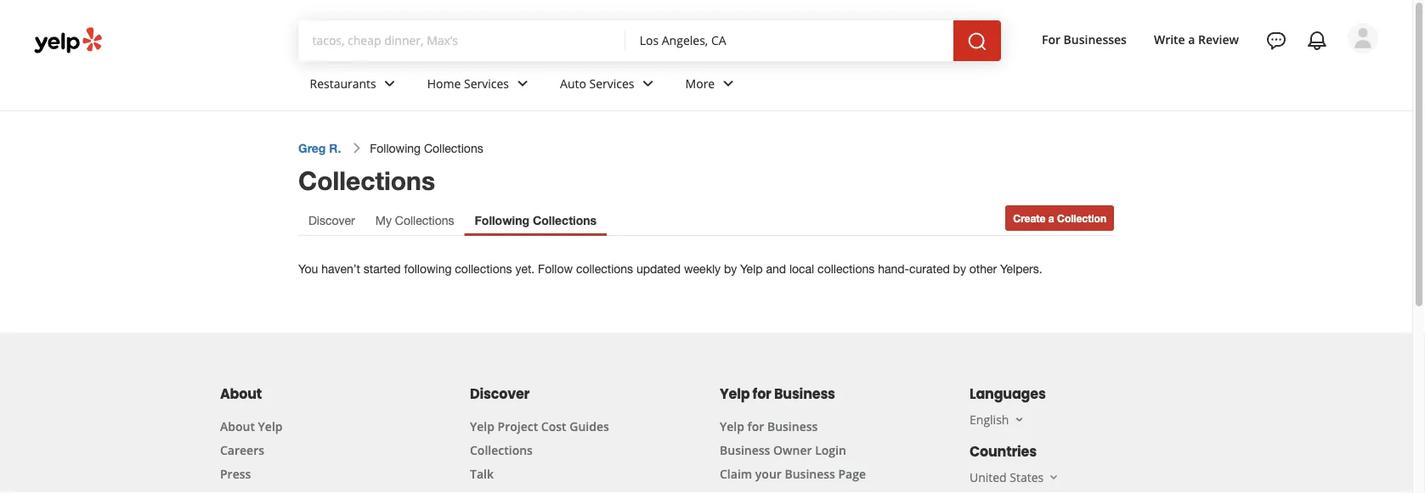 Task type: locate. For each thing, give the bounding box(es) containing it.
a right write
[[1189, 31, 1195, 47]]

a
[[1189, 31, 1195, 47], [1049, 213, 1055, 224]]

collections right my
[[395, 214, 454, 228]]

collections inside "link"
[[395, 214, 454, 228]]

discover
[[309, 214, 355, 228], [470, 385, 530, 404]]

about yelp careers press
[[220, 419, 283, 482]]

discover link
[[298, 206, 365, 236]]

talk link
[[470, 466, 494, 482]]

restaurants link
[[296, 61, 414, 111]]

for businesses link
[[1035, 24, 1134, 55]]

2 about from the top
[[220, 419, 255, 435]]

tab list containing discover
[[298, 206, 607, 236]]

1 collections from the left
[[455, 262, 512, 276]]

yelp inside yelp project cost guides collections talk
[[470, 419, 495, 435]]

address, neighborhood, city, state or zip text field
[[640, 31, 940, 48]]

0 vertical spatial discover
[[309, 214, 355, 228]]

yelp for yelp project cost guides collections talk
[[470, 419, 495, 435]]

0 horizontal spatial discover
[[309, 214, 355, 228]]

0 vertical spatial a
[[1189, 31, 1195, 47]]

yelp up "yelp for business" link
[[720, 385, 750, 404]]

discover inside tab list
[[309, 214, 355, 228]]

home services link
[[414, 61, 547, 111]]

1 services from the left
[[464, 75, 509, 91]]

1 horizontal spatial by
[[953, 262, 966, 276]]

by
[[724, 262, 737, 276], [953, 262, 966, 276]]

business owner login link
[[720, 442, 846, 459]]

collections
[[455, 262, 512, 276], [576, 262, 633, 276], [818, 262, 875, 276]]

0 horizontal spatial services
[[464, 75, 509, 91]]

24 chevron down v2 image for restaurants
[[380, 74, 400, 94]]

0 horizontal spatial by
[[724, 262, 737, 276]]

16 chevron down v2 image
[[1013, 413, 1026, 427]]

business down "owner"
[[785, 466, 835, 482]]

24 chevron down v2 image
[[380, 74, 400, 94], [513, 74, 533, 94], [638, 74, 658, 94]]

collections left yet.
[[455, 262, 512, 276]]

2 collections from the left
[[576, 262, 633, 276]]

collections
[[424, 141, 483, 155], [298, 165, 435, 196], [395, 214, 454, 228], [533, 214, 597, 228], [470, 442, 533, 459]]

2 horizontal spatial 24 chevron down v2 image
[[638, 74, 658, 94]]

24 chevron down v2 image inside auto services link
[[638, 74, 658, 94]]

services right home
[[464, 75, 509, 91]]

local
[[790, 262, 815, 276]]

for up business owner login link
[[748, 419, 764, 435]]

for businesses
[[1042, 31, 1127, 47]]

24 chevron down v2 image left auto
[[513, 74, 533, 94]]

yelp up collections link
[[470, 419, 495, 435]]

united states button
[[970, 470, 1061, 486]]

discover up haven't
[[309, 214, 355, 228]]

you haven't started following collections yet. follow collections updated weekly by yelp and local collections hand-curated by other yelpers.
[[298, 262, 1043, 276]]

  text field
[[312, 31, 613, 50]]

notifications image
[[1307, 31, 1328, 51], [1307, 31, 1328, 51]]

yelp for business business owner login claim your business page
[[720, 419, 866, 482]]

for inside yelp for business business owner login claim your business page
[[748, 419, 764, 435]]

0 horizontal spatial collections
[[455, 262, 512, 276]]

1 vertical spatial a
[[1049, 213, 1055, 224]]

about for about yelp careers press
[[220, 419, 255, 435]]

24 chevron down v2 image right restaurants
[[380, 74, 400, 94]]

about up about yelp link
[[220, 385, 262, 404]]

following collections up yet.
[[475, 214, 597, 228]]

1 vertical spatial for
[[748, 419, 764, 435]]

login
[[815, 442, 846, 459]]

following
[[370, 141, 421, 155], [475, 214, 530, 228]]

about for about
[[220, 385, 262, 404]]

2 horizontal spatial collections
[[818, 262, 875, 276]]

greg r.
[[298, 141, 341, 155]]

hand-
[[878, 262, 909, 276]]

following up yet.
[[475, 214, 530, 228]]

my
[[375, 214, 392, 228]]

home services
[[427, 75, 509, 91]]

2 24 chevron down v2 image from the left
[[513, 74, 533, 94]]

about up careers link
[[220, 419, 255, 435]]

talk
[[470, 466, 494, 482]]

united states
[[970, 470, 1044, 486]]

yelp left and
[[740, 262, 763, 276]]

other
[[970, 262, 997, 276]]

write
[[1154, 31, 1186, 47]]

business
[[774, 385, 835, 404], [767, 419, 818, 435], [720, 442, 770, 459], [785, 466, 835, 482]]

create a collection
[[1013, 213, 1107, 224]]

discover up project
[[470, 385, 530, 404]]

updated
[[637, 262, 681, 276]]

1 about from the top
[[220, 385, 262, 404]]

services right auto
[[589, 75, 635, 91]]

yelp project cost guides collections talk
[[470, 419, 609, 482]]

languages
[[970, 385, 1046, 404]]

1 24 chevron down v2 image from the left
[[380, 74, 400, 94]]

guides
[[570, 419, 609, 435]]

collection
[[1057, 213, 1107, 224]]

businesses
[[1064, 31, 1127, 47]]

my collections
[[375, 214, 454, 228]]

following collections down home
[[370, 141, 483, 155]]

a inside button
[[1049, 213, 1055, 224]]

united
[[970, 470, 1007, 486]]

1 horizontal spatial a
[[1189, 31, 1195, 47]]

claim your business page link
[[720, 466, 866, 482]]

0 vertical spatial about
[[220, 385, 262, 404]]

careers link
[[220, 442, 264, 459]]

None search field
[[299, 20, 1022, 61]]

collections right follow
[[576, 262, 633, 276]]

1 horizontal spatial collections
[[576, 262, 633, 276]]

press link
[[220, 466, 251, 482]]

by right weekly
[[724, 262, 737, 276]]

1 vertical spatial following collections
[[475, 214, 597, 228]]

collections down project
[[470, 442, 533, 459]]

24 chevron down v2 image inside restaurants link
[[380, 74, 400, 94]]

1 horizontal spatial 24 chevron down v2 image
[[513, 74, 533, 94]]

services for auto services
[[589, 75, 635, 91]]

by left other
[[953, 262, 966, 276]]

yelp up claim
[[720, 419, 745, 435]]

started
[[364, 262, 401, 276]]

collections down home
[[424, 141, 483, 155]]

24 chevron down v2 image right auto services
[[638, 74, 658, 94]]

0 horizontal spatial following
[[370, 141, 421, 155]]

0 horizontal spatial a
[[1049, 213, 1055, 224]]

1 horizontal spatial following
[[475, 214, 530, 228]]

yelp for business link
[[720, 419, 818, 435]]

1 horizontal spatial services
[[589, 75, 635, 91]]

for up "yelp for business" link
[[753, 385, 772, 404]]

more
[[686, 75, 715, 91]]

1 horizontal spatial discover
[[470, 385, 530, 404]]

for
[[753, 385, 772, 404], [748, 419, 764, 435]]

following right r.
[[370, 141, 421, 155]]

for for yelp for business
[[753, 385, 772, 404]]

greg r. image
[[1348, 23, 1379, 54]]

a right "create" at the top right of page
[[1049, 213, 1055, 224]]

yelp inside yelp for business business owner login claim your business page
[[720, 419, 745, 435]]

3 24 chevron down v2 image from the left
[[638, 74, 658, 94]]

yelp
[[740, 262, 763, 276], [720, 385, 750, 404], [258, 419, 283, 435], [470, 419, 495, 435], [720, 419, 745, 435]]

0 vertical spatial for
[[753, 385, 772, 404]]

24 chevron down v2 image
[[718, 74, 739, 94]]

following collections
[[370, 141, 483, 155], [475, 214, 597, 228]]

write a review
[[1154, 31, 1239, 47]]

services
[[464, 75, 509, 91], [589, 75, 635, 91]]

tab list
[[298, 206, 607, 236]]

messages image
[[1267, 31, 1287, 51]]

yelp up careers link
[[258, 419, 283, 435]]

0 horizontal spatial 24 chevron down v2 image
[[380, 74, 400, 94]]

english button
[[970, 412, 1026, 428]]

yelp for business
[[720, 385, 835, 404]]

following
[[404, 262, 452, 276]]

following collections link
[[465, 206, 607, 236]]

1 vertical spatial discover
[[470, 385, 530, 404]]

collections up my
[[298, 165, 435, 196]]

services for home services
[[464, 75, 509, 91]]

more link
[[672, 61, 752, 111]]

1 vertical spatial about
[[220, 419, 255, 435]]

2 services from the left
[[589, 75, 635, 91]]

about inside about yelp careers press
[[220, 419, 255, 435]]

a for create
[[1049, 213, 1055, 224]]

about
[[220, 385, 262, 404], [220, 419, 255, 435]]

24 chevron down v2 image inside home services link
[[513, 74, 533, 94]]

press
[[220, 466, 251, 482]]

collections right local
[[818, 262, 875, 276]]



Task type: vqa. For each thing, say whether or not it's contained in the screenshot.
the topmost Following
yes



Task type: describe. For each thing, give the bounding box(es) containing it.
states
[[1010, 470, 1044, 486]]

search image
[[967, 32, 988, 52]]

and
[[766, 262, 786, 276]]

  text field
[[640, 31, 940, 50]]

review
[[1199, 31, 1239, 47]]

cost
[[541, 419, 567, 435]]

a for write
[[1189, 31, 1195, 47]]

3 collections from the left
[[818, 262, 875, 276]]

auto
[[560, 75, 586, 91]]

restaurants
[[310, 75, 376, 91]]

24 chevron down v2 image for auto services
[[638, 74, 658, 94]]

your
[[756, 466, 782, 482]]

1 vertical spatial following
[[475, 214, 530, 228]]

r.
[[329, 141, 341, 155]]

business up claim
[[720, 442, 770, 459]]

tacos, cheap dinner, Max's text field
[[312, 31, 613, 48]]

auto services link
[[547, 61, 672, 111]]

write a review link
[[1147, 24, 1246, 55]]

16 chevron down v2 image
[[1047, 471, 1061, 485]]

weekly
[[684, 262, 721, 276]]

english
[[970, 412, 1009, 428]]

careers
[[220, 442, 264, 459]]

24 chevron down v2 image for home services
[[513, 74, 533, 94]]

create
[[1013, 213, 1046, 224]]

for for yelp for business business owner login claim your business page
[[748, 419, 764, 435]]

greg
[[298, 141, 326, 155]]

yelp for yelp for business
[[720, 385, 750, 404]]

search image
[[967, 32, 988, 52]]

yelp for yelp for business business owner login claim your business page
[[720, 419, 745, 435]]

following collections inside following collections link
[[475, 214, 597, 228]]

yet.
[[515, 262, 535, 276]]

you
[[298, 262, 318, 276]]

claim
[[720, 466, 752, 482]]

create a collection button
[[1006, 206, 1114, 231]]

business up "owner"
[[767, 419, 818, 435]]

business up "yelp for business" link
[[774, 385, 835, 404]]

collections up follow
[[533, 214, 597, 228]]

project
[[498, 419, 538, 435]]

yelp inside about yelp careers press
[[258, 419, 283, 435]]

0 vertical spatial following collections
[[370, 141, 483, 155]]

auto services
[[560, 75, 635, 91]]

my collections link
[[365, 206, 465, 236]]

curated
[[909, 262, 950, 276]]

collections link
[[470, 442, 533, 459]]

owner
[[774, 442, 812, 459]]

home
[[427, 75, 461, 91]]

collections inside yelp project cost guides collections talk
[[470, 442, 533, 459]]

greg r. link
[[298, 141, 341, 155]]

haven't
[[321, 262, 360, 276]]

for
[[1042, 31, 1061, 47]]

yelp project cost guides link
[[470, 419, 609, 435]]

messages image
[[1267, 31, 1287, 51]]

page
[[839, 466, 866, 482]]

about yelp link
[[220, 419, 283, 435]]

2 by from the left
[[953, 262, 966, 276]]

yelpers.
[[1001, 262, 1043, 276]]

1 by from the left
[[724, 262, 737, 276]]

countries
[[970, 442, 1037, 462]]

0 vertical spatial following
[[370, 141, 421, 155]]

follow
[[538, 262, 573, 276]]



